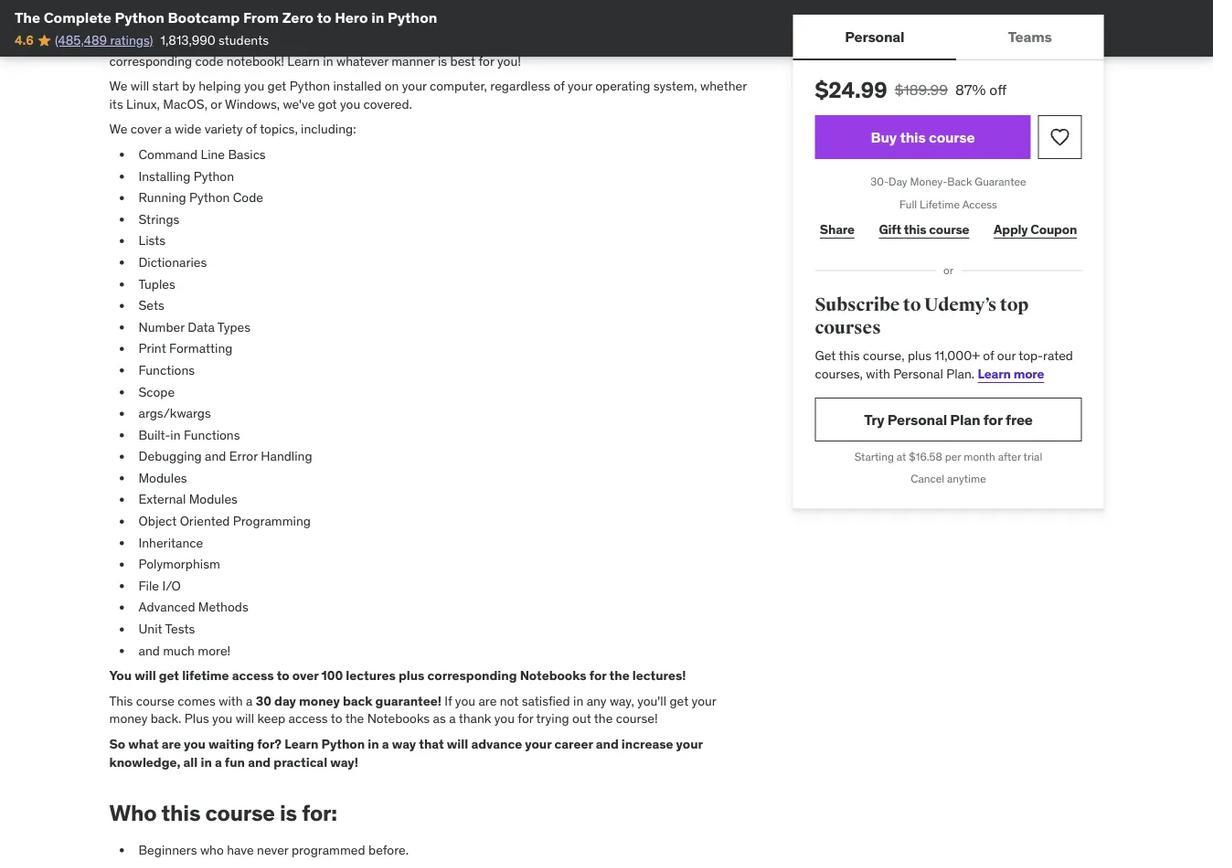 Task type: vqa. For each thing, say whether or not it's contained in the screenshot.
way,
yes



Task type: locate. For each thing, give the bounding box(es) containing it.
1 vertical spatial modules
[[189, 492, 238, 508]]

1 vertical spatial notebooks
[[367, 711, 430, 727]]

files, down pdf
[[521, 10, 551, 26]]

1 horizontal spatial are
[[479, 693, 497, 710]]

are down back.
[[162, 736, 181, 753]]

plus right course,
[[908, 348, 932, 364]]

0 vertical spatial plus
[[908, 348, 932, 364]]

share
[[820, 221, 855, 238]]

scraping
[[177, 10, 232, 26]]

you
[[234, 35, 255, 51], [244, 78, 264, 95], [340, 96, 360, 112], [455, 693, 475, 710], [212, 711, 232, 727], [494, 711, 515, 727], [184, 736, 206, 753]]

course down excel
[[136, 35, 175, 51]]

1 this from the top
[[109, 35, 133, 51]]

this inside get this course, plus 11,000+ of our top-rated courses, with personal plan.
[[839, 348, 860, 364]]

we
[[109, 78, 128, 95], [109, 121, 128, 138]]

2 horizontal spatial of
[[983, 348, 994, 364]]

any
[[587, 693, 607, 710]]

notebooks down guarantee!
[[367, 711, 430, 727]]

1 horizontal spatial more!
[[617, 10, 652, 26]]

personal up $24.99
[[845, 27, 905, 46]]

course inside learn how to use python for real-world tasks, such as working with pdf files, sending emails, reading excel files, scraping websites for informations, working with image files, and much more! this course will teach you python in a practical manner, with every lecture comes a full coding screencast and a corresponding code notebook! learn in whatever manner is best for you! we will start by helping you get python installed on your computer, regardless of your operating system, whether its linux, macos, or windows, we've got you covered. we cover a wide variety of topics, including: command line basics installing python running python code strings lists dictionaries tuples sets number data types print formatting functions scope args/kwargs built-in functions debugging and error handling modules external modules object oriented programming inheritance polymorphism file i/o advanced methods unit tests and much more! you will get lifetime access to over 100 lectures plus corresponding notebooks for the lectures!
[[136, 35, 175, 51]]

modules up 'external'
[[139, 470, 187, 487]]

this right gift
[[904, 221, 927, 238]]

manner,
[[377, 35, 423, 51]]

working up every
[[435, 0, 485, 8]]

0 vertical spatial practical
[[324, 35, 374, 51]]

1 vertical spatial much
[[163, 643, 195, 659]]

day
[[274, 693, 296, 710]]

buy this course
[[871, 127, 975, 146]]

try personal plan for free link
[[815, 398, 1082, 441]]

macos,
[[163, 96, 208, 112]]

a down if
[[449, 711, 456, 727]]

tuples
[[139, 276, 175, 292]]

0 vertical spatial functions
[[139, 362, 195, 379]]

programming
[[233, 513, 311, 530]]

scope
[[139, 384, 175, 400]]

ratings)
[[110, 32, 153, 48]]

as inside learn how to use python for real-world tasks, such as working with pdf files, sending emails, reading excel files, scraping websites for informations, working with image files, and much more! this course will teach you python in a practical manner, with every lecture comes a full coding screencast and a corresponding code notebook! learn in whatever manner is best for you! we will start by helping you get python installed on your computer, regardless of your operating system, whether its linux, macos, or windows, we've got you covered. we cover a wide variety of topics, including: command line basics installing python running python code strings lists dictionaries tuples sets number data types print formatting functions scope args/kwargs built-in functions debugging and error handling modules external modules object oriented programming inheritance polymorphism file i/o advanced methods unit tests and much more! you will get lifetime access to over 100 lectures plus corresponding notebooks for the lectures!
[[419, 0, 433, 8]]

in left any at the bottom
[[573, 693, 584, 710]]

0 vertical spatial we
[[109, 78, 128, 95]]

as inside "if you are not satisfied in any way, you'll get your money back. plus you will keep access to the notebooks as a thank you for trying out the course!"
[[433, 711, 446, 727]]

in
[[371, 8, 384, 27], [301, 35, 312, 51], [323, 53, 333, 69], [170, 427, 181, 443], [573, 693, 584, 710], [368, 736, 379, 753], [201, 754, 212, 771]]

1 vertical spatial get
[[159, 668, 179, 684]]

access
[[962, 197, 997, 211]]

image
[[481, 10, 519, 26]]

top-
[[1019, 348, 1043, 364]]

2 we from the top
[[109, 121, 128, 138]]

lectures!
[[632, 668, 686, 684]]

this up 'courses,'
[[839, 348, 860, 364]]

1 horizontal spatial is
[[438, 53, 447, 69]]

with up the image
[[488, 0, 515, 8]]

access inside learn how to use python for real-world tasks, such as working with pdf files, sending emails, reading excel files, scraping websites for informations, working with image files, and much more! this course will teach you python in a practical manner, with every lecture comes a full coding screencast and a corresponding code notebook! learn in whatever manner is best for you! we will start by helping you get python installed on your computer, regardless of your operating system, whether its linux, macos, or windows, we've got you covered. we cover a wide variety of topics, including: command line basics installing python running python code strings lists dictionaries tuples sets number data types print formatting functions scope args/kwargs built-in functions debugging and error handling modules external modules object oriented programming inheritance polymorphism file i/o advanced methods unit tests and much more! you will get lifetime access to over 100 lectures plus corresponding notebooks for the lectures!
[[232, 668, 274, 684]]

python up we've
[[290, 78, 330, 95]]

or
[[211, 96, 222, 112], [944, 263, 954, 278]]

course for gift this course
[[929, 221, 969, 238]]

access
[[232, 668, 274, 684], [289, 711, 328, 727]]

0 vertical spatial or
[[211, 96, 222, 112]]

1 vertical spatial more!
[[198, 643, 231, 659]]

basics
[[228, 146, 266, 163]]

11,000+
[[935, 348, 980, 364]]

0 horizontal spatial get
[[159, 668, 179, 684]]

this for who
[[161, 800, 201, 827]]

for
[[261, 0, 278, 8], [293, 10, 310, 26], [479, 53, 494, 69], [984, 410, 1003, 429], [589, 668, 607, 684], [518, 711, 533, 727]]

buy
[[871, 127, 897, 146]]

access up 30
[[232, 668, 274, 684]]

for down real-
[[293, 10, 310, 26]]

notebooks up satisfied
[[520, 668, 587, 684]]

this
[[900, 127, 926, 146], [904, 221, 927, 238], [839, 348, 860, 364], [161, 800, 201, 827]]

1 horizontal spatial notebooks
[[520, 668, 587, 684]]

corresponding up if
[[427, 668, 517, 684]]

coding
[[602, 35, 640, 51]]

will
[[178, 35, 196, 51], [131, 78, 149, 95], [135, 668, 156, 684], [236, 711, 254, 727], [447, 736, 468, 753]]

in left whatever on the left
[[323, 53, 333, 69]]

i/o
[[162, 578, 181, 594]]

we've
[[283, 96, 315, 112]]

1 vertical spatial money
[[109, 711, 148, 727]]

0 vertical spatial access
[[232, 668, 274, 684]]

1 we from the top
[[109, 78, 128, 95]]

plan
[[950, 410, 980, 429]]

0 horizontal spatial notebooks
[[367, 711, 430, 727]]

computer,
[[430, 78, 487, 95]]

0 vertical spatial this
[[109, 35, 133, 51]]

working down such
[[398, 10, 448, 26]]

this down excel
[[109, 35, 133, 51]]

in inside "if you are not satisfied in any way, you'll get your money back. plus you will keep access to the notebooks as a thank you for trying out the course!"
[[573, 693, 584, 710]]

wide
[[175, 121, 201, 138]]

waiting
[[209, 736, 254, 753]]

0 horizontal spatial access
[[232, 668, 274, 684]]

in down args/kwargs
[[170, 427, 181, 443]]

1 vertical spatial is
[[280, 800, 297, 827]]

we up its
[[109, 78, 128, 95]]

personal up $16.58
[[888, 410, 947, 429]]

the
[[609, 668, 630, 684], [345, 711, 364, 727], [594, 711, 613, 727]]

$189.99
[[895, 80, 948, 99]]

get
[[267, 78, 286, 95], [159, 668, 179, 684], [670, 693, 689, 710]]

knowledge,
[[109, 754, 181, 771]]

0 horizontal spatial corresponding
[[109, 53, 192, 69]]

1 vertical spatial as
[[433, 711, 446, 727]]

are inside "if you are not satisfied in any way, you'll get your money back. plus you will keep access to the notebooks as a thank you for trying out the course!"
[[479, 693, 497, 710]]

who this course is for:
[[109, 800, 337, 827]]

0 horizontal spatial is
[[280, 800, 297, 827]]

0 vertical spatial modules
[[139, 470, 187, 487]]

1 vertical spatial personal
[[893, 366, 943, 382]]

a
[[315, 35, 321, 51], [571, 35, 578, 51], [734, 35, 740, 51], [165, 121, 171, 138], [246, 693, 253, 710], [449, 711, 456, 727], [382, 736, 389, 753], [215, 754, 222, 771]]

0 vertical spatial comes
[[530, 35, 568, 51]]

for left you!
[[479, 53, 494, 69]]

the complete python bootcamp from zero to hero in python
[[15, 8, 437, 27]]

0 vertical spatial notebooks
[[520, 668, 587, 684]]

0 vertical spatial is
[[438, 53, 447, 69]]

python up way!
[[321, 736, 365, 753]]

1 vertical spatial comes
[[178, 693, 216, 710]]

practical down for? at the left bottom
[[274, 754, 327, 771]]

get left lifetime
[[159, 668, 179, 684]]

teams button
[[956, 15, 1104, 59]]

free
[[1006, 410, 1033, 429]]

0 horizontal spatial comes
[[178, 693, 216, 710]]

file
[[139, 578, 159, 594]]

this
[[109, 35, 133, 51], [109, 693, 133, 710]]

1 vertical spatial are
[[162, 736, 181, 753]]

the down any at the bottom
[[594, 711, 613, 727]]

2 horizontal spatial get
[[670, 693, 689, 710]]

1 horizontal spatial comes
[[530, 35, 568, 51]]

helping
[[199, 78, 241, 95]]

0 horizontal spatial are
[[162, 736, 181, 753]]

0 vertical spatial as
[[419, 0, 433, 8]]

keep
[[257, 711, 285, 727]]

functions up scope in the left of the page
[[139, 362, 195, 379]]

2 vertical spatial personal
[[888, 410, 947, 429]]

plus inside learn how to use python for real-world tasks, such as working with pdf files, sending emails, reading excel files, scraping websites for informations, working with image files, and much more! this course will teach you python in a practical manner, with every lecture comes a full coding screencast and a corresponding code notebook! learn in whatever manner is best for you! we will start by helping you get python installed on your computer, regardless of your operating system, whether its linux, macos, or windows, we've got you covered. we cover a wide variety of topics, including: command line basics installing python running python code strings lists dictionaries tuples sets number data types print formatting functions scope args/kwargs built-in functions debugging and error handling modules external modules object oriented programming inheritance polymorphism file i/o advanced methods unit tests and much more! you will get lifetime access to over 100 lectures plus corresponding notebooks for the lectures!
[[399, 668, 425, 684]]

who
[[109, 800, 157, 827]]

if you are not satisfied in any way, you'll get your money back. plus you will keep access to the notebooks as a thank you for trying out the course!
[[109, 693, 716, 727]]

sets
[[139, 297, 164, 314]]

learn inside so what are you waiting for? learn python in a way that will advance your career and increase your knowledge, all in a fun and practical way!
[[285, 736, 319, 753]]

this for buy
[[900, 127, 926, 146]]

line
[[201, 146, 225, 163]]

apply
[[994, 221, 1028, 238]]

a down 'world'
[[315, 35, 321, 51]]

2 this from the top
[[109, 693, 133, 710]]

of right regardless
[[554, 78, 565, 95]]

this inside learn how to use python for real-world tasks, such as working with pdf files, sending emails, reading excel files, scraping websites for informations, working with image files, and much more! this course will teach you python in a practical manner, with every lecture comes a full coding screencast and a corresponding code notebook! learn in whatever manner is best for you! we will start by helping you get python installed on your computer, regardless of your operating system, whether its linux, macos, or windows, we've got you covered. we cover a wide variety of topics, including: command line basics installing python running python code strings lists dictionaries tuples sets number data types print formatting functions scope args/kwargs built-in functions debugging and error handling modules external modules object oriented programming inheritance polymorphism file i/o advanced methods unit tests and much more! you will get lifetime access to over 100 lectures plus corresponding notebooks for the lectures!
[[109, 35, 133, 51]]

0 horizontal spatial much
[[163, 643, 195, 659]]

best
[[450, 53, 475, 69]]

to left udemy's
[[903, 293, 921, 316]]

notebook!
[[227, 53, 284, 69]]

command
[[139, 146, 197, 163]]

0 vertical spatial are
[[479, 693, 497, 710]]

for?
[[257, 736, 282, 753]]

emails,
[[633, 0, 677, 8]]

0 vertical spatial more!
[[617, 10, 652, 26]]

comes
[[530, 35, 568, 51], [178, 693, 216, 710]]

(485,489 ratings)
[[55, 32, 153, 48]]

notebooks inside learn how to use python for real-world tasks, such as working with pdf files, sending emails, reading excel files, scraping websites for informations, working with image files, and much more! this course will teach you python in a practical manner, with every lecture comes a full coding screencast and a corresponding code notebook! learn in whatever manner is best for you! we will start by helping you get python installed on your computer, regardless of your operating system, whether its linux, macos, or windows, we've got you covered. we cover a wide variety of topics, including: command line basics installing python running python code strings lists dictionaries tuples sets number data types print formatting functions scope args/kwargs built-in functions debugging and error handling modules external modules object oriented programming inheritance polymorphism file i/o advanced methods unit tests and much more! you will get lifetime access to over 100 lectures plus corresponding notebooks for the lectures!
[[520, 668, 587, 684]]

are left the not
[[479, 693, 497, 710]]

1 vertical spatial practical
[[274, 754, 327, 771]]

course inside button
[[929, 127, 975, 146]]

this down you
[[109, 693, 133, 710]]

you up windows,
[[244, 78, 264, 95]]

with left 30
[[219, 693, 243, 710]]

bootcamp
[[168, 8, 240, 27]]

course down the lifetime
[[929, 221, 969, 238]]

0 horizontal spatial plus
[[399, 668, 425, 684]]

comes inside learn how to use python for real-world tasks, such as working with pdf files, sending emails, reading excel files, scraping websites for informations, working with image files, and much more! this course will teach you python in a practical manner, with every lecture comes a full coding screencast and a corresponding code notebook! learn in whatever manner is best for you! we will start by helping you get python installed on your computer, regardless of your operating system, whether its linux, macos, or windows, we've got you covered. we cover a wide variety of topics, including: command line basics installing python running python code strings lists dictionaries tuples sets number data types print formatting functions scope args/kwargs built-in functions debugging and error handling modules external modules object oriented programming inheritance polymorphism file i/o advanced methods unit tests and much more! you will get lifetime access to over 100 lectures plus corresponding notebooks for the lectures!
[[530, 35, 568, 51]]

way!
[[330, 754, 358, 771]]

are for not
[[479, 693, 497, 710]]

modules
[[139, 470, 187, 487], [189, 492, 238, 508]]

1 vertical spatial or
[[944, 263, 954, 278]]

personal
[[845, 27, 905, 46], [893, 366, 943, 382], [888, 410, 947, 429]]

of
[[554, 78, 565, 95], [246, 121, 257, 138], [983, 348, 994, 364]]

money
[[299, 693, 340, 710], [109, 711, 148, 727]]

of left our
[[983, 348, 994, 364]]

course up back.
[[136, 693, 175, 710]]

whether
[[700, 78, 747, 95]]

1 horizontal spatial much
[[580, 10, 614, 26]]

and left error
[[205, 448, 226, 465]]

linux,
[[126, 96, 160, 112]]

and down the files,
[[554, 10, 577, 26]]

whatever
[[336, 53, 388, 69]]

will left keep
[[236, 711, 254, 727]]

you
[[109, 668, 132, 684]]

coupon
[[1031, 221, 1077, 238]]

this up beginners
[[161, 800, 201, 827]]

for down the not
[[518, 711, 533, 727]]

this right buy
[[900, 127, 926, 146]]

2 vertical spatial of
[[983, 348, 994, 364]]

you down the installed
[[340, 96, 360, 112]]

money down 100
[[299, 693, 340, 710]]

0 vertical spatial corresponding
[[109, 53, 192, 69]]

learn right for? at the left bottom
[[285, 736, 319, 753]]

are
[[479, 693, 497, 710], [162, 736, 181, 753]]

in down zero
[[301, 35, 312, 51]]

1 vertical spatial we
[[109, 121, 128, 138]]

or up udemy's
[[944, 263, 954, 278]]

practical up whatever on the left
[[324, 35, 374, 51]]

starting
[[855, 449, 894, 463]]

over
[[292, 668, 319, 684]]

1 vertical spatial plus
[[399, 668, 425, 684]]

websites
[[235, 10, 290, 26]]

to down 100
[[331, 711, 342, 727]]

hero
[[335, 8, 368, 27]]

learn more link
[[978, 366, 1044, 382]]

and
[[554, 10, 577, 26], [709, 35, 730, 51], [205, 448, 226, 465], [139, 643, 160, 659], [596, 736, 619, 753], [248, 754, 271, 771]]

0 vertical spatial of
[[554, 78, 565, 95]]

start
[[152, 78, 179, 95]]

2 files, from the left
[[521, 10, 551, 26]]

1 vertical spatial of
[[246, 121, 257, 138]]

tab list
[[793, 15, 1104, 60]]

0 vertical spatial personal
[[845, 27, 905, 46]]

personal down course,
[[893, 366, 943, 382]]

money up so
[[109, 711, 148, 727]]

get
[[815, 348, 836, 364]]

1 horizontal spatial money
[[299, 693, 340, 710]]

1 horizontal spatial corresponding
[[427, 668, 517, 684]]

4.6
[[15, 32, 33, 48]]

as down if
[[433, 711, 446, 727]]

comes up the plus on the bottom of page
[[178, 693, 216, 710]]

0 vertical spatial working
[[435, 0, 485, 8]]

your
[[402, 78, 427, 95], [568, 78, 592, 95], [692, 693, 716, 710], [525, 736, 552, 753], [676, 736, 703, 753]]

to right zero
[[317, 8, 332, 27]]

with
[[488, 0, 515, 8], [451, 10, 478, 26], [426, 35, 450, 51], [866, 366, 890, 382], [219, 693, 243, 710]]

will right that
[[447, 736, 468, 753]]

and down for? at the left bottom
[[248, 754, 271, 771]]

real-
[[281, 0, 310, 8]]

in right all
[[201, 754, 212, 771]]

wishlist image
[[1049, 126, 1071, 148]]

1 horizontal spatial access
[[289, 711, 328, 727]]

access inside "if you are not satisfied in any way, you'll get your money back. plus you will keep access to the notebooks as a thank you for trying out the course!"
[[289, 711, 328, 727]]

will right you
[[135, 668, 156, 684]]

for up websites
[[261, 0, 278, 8]]

this inside button
[[900, 127, 926, 146]]

is left for:
[[280, 800, 297, 827]]

advance
[[471, 736, 522, 753]]

you down the not
[[494, 711, 515, 727]]

1 vertical spatial this
[[109, 693, 133, 710]]

the inside learn how to use python for real-world tasks, such as working with pdf files, sending emails, reading excel files, scraping websites for informations, working with image files, and much more! this course will teach you python in a practical manner, with every lecture comes a full coding screencast and a corresponding code notebook! learn in whatever manner is best for you! we will start by helping you get python installed on your computer, regardless of your operating system, whether its linux, macos, or windows, we've got you covered. we cover a wide variety of topics, including: command line basics installing python running python code strings lists dictionaries tuples sets number data types print formatting functions scope args/kwargs built-in functions debugging and error handling modules external modules object oriented programming inheritance polymorphism file i/o advanced methods unit tests and much more! you will get lifetime access to over 100 lectures plus corresponding notebooks for the lectures!
[[609, 668, 630, 684]]

1 horizontal spatial plus
[[908, 348, 932, 364]]

course for buy this course
[[929, 127, 975, 146]]

1 vertical spatial corresponding
[[427, 668, 517, 684]]

your down trying
[[525, 736, 552, 753]]

0 horizontal spatial money
[[109, 711, 148, 727]]

python up notebook!
[[258, 35, 298, 51]]

a inside "if you are not satisfied in any way, you'll get your money back. plus you will keep access to the notebooks as a thank you for trying out the course!"
[[449, 711, 456, 727]]

0 vertical spatial money
[[299, 693, 340, 710]]

corresponding down the ratings)
[[109, 53, 192, 69]]

0 horizontal spatial files,
[[145, 10, 174, 26]]

2 vertical spatial get
[[670, 693, 689, 710]]

plus inside get this course, plus 11,000+ of our top-rated courses, with personal plan.
[[908, 348, 932, 364]]

are inside so what are you waiting for? learn python in a way that will advance your career and increase your knowledge, all in a fun and practical way!
[[162, 736, 181, 753]]

of down windows,
[[246, 121, 257, 138]]

course up "have"
[[205, 800, 275, 827]]

the up way, on the bottom right of page
[[609, 668, 630, 684]]

0 horizontal spatial or
[[211, 96, 222, 112]]

1 horizontal spatial files,
[[521, 10, 551, 26]]

you inside so what are you waiting for? learn python in a way that will advance your career and increase your knowledge, all in a fun and practical way!
[[184, 736, 206, 753]]

more! down emails,
[[617, 10, 652, 26]]

get this course, plus 11,000+ of our top-rated courses, with personal plan.
[[815, 348, 1073, 382]]

1 horizontal spatial or
[[944, 263, 954, 278]]

this course comes with a 30 day money back guarantee!
[[109, 693, 441, 710]]

1 vertical spatial access
[[289, 711, 328, 727]]

your right on
[[402, 78, 427, 95]]

course
[[136, 35, 175, 51], [929, 127, 975, 146], [929, 221, 969, 238], [136, 693, 175, 710], [205, 800, 275, 827]]

the down back
[[345, 711, 364, 727]]

0 vertical spatial get
[[267, 78, 286, 95]]

you right if
[[455, 693, 475, 710]]

you up all
[[184, 736, 206, 753]]



Task type: describe. For each thing, give the bounding box(es) containing it.
with left every
[[426, 35, 450, 51]]

fun
[[225, 754, 245, 771]]

this for gift
[[904, 221, 927, 238]]

on
[[385, 78, 399, 95]]

starting at $16.58 per month after trial cancel anytime
[[855, 449, 1043, 486]]

will inside "if you are not satisfied in any way, you'll get your money back. plus you will keep access to the notebooks as a thank you for trying out the course!"
[[236, 711, 254, 727]]

money inside "if you are not satisfied in any way, you'll get your money back. plus you will keep access to the notebooks as a thank you for trying out the course!"
[[109, 711, 148, 727]]

every
[[453, 35, 484, 51]]

back
[[947, 174, 972, 188]]

you!
[[497, 53, 521, 69]]

number
[[139, 319, 185, 336]]

courses
[[815, 317, 881, 339]]

how
[[146, 0, 172, 8]]

to inside subscribe to udemy's top courses
[[903, 293, 921, 316]]

full
[[581, 35, 598, 51]]

apply coupon button
[[989, 212, 1082, 248]]

informations,
[[313, 10, 395, 26]]

course for who this course is for:
[[205, 800, 275, 827]]

use
[[190, 0, 212, 8]]

0 vertical spatial much
[[580, 10, 614, 26]]

tasks,
[[347, 0, 384, 8]]

will inside so what are you waiting for? learn python in a way that will advance your career and increase your knowledge, all in a fun and practical way!
[[447, 736, 468, 753]]

learn down our
[[978, 366, 1011, 382]]

try
[[864, 410, 885, 429]]

never
[[257, 842, 288, 859]]

guarantee
[[975, 174, 1026, 188]]

that
[[419, 736, 444, 753]]

polymorphism
[[139, 556, 220, 573]]

of inside get this course, plus 11,000+ of our top-rated courses, with personal plan.
[[983, 348, 994, 364]]

system,
[[654, 78, 697, 95]]

teach
[[199, 35, 231, 51]]

methods
[[198, 599, 248, 616]]

if
[[445, 693, 452, 710]]

learn up excel
[[109, 0, 143, 8]]

this for get
[[839, 348, 860, 364]]

lifetime
[[920, 197, 960, 211]]

got
[[318, 96, 337, 112]]

share button
[[815, 212, 860, 248]]

windows,
[[225, 96, 280, 112]]

a left way
[[382, 736, 389, 753]]

a left the wide
[[165, 121, 171, 138]]

gift
[[879, 221, 901, 238]]

lifetime
[[182, 668, 229, 684]]

python up websites
[[215, 0, 258, 8]]

learn more
[[978, 366, 1044, 382]]

thank
[[459, 711, 491, 727]]

30-day money-back guarantee full lifetime access
[[871, 174, 1026, 211]]

will up 'linux,'
[[131, 78, 149, 95]]

0 horizontal spatial of
[[246, 121, 257, 138]]

1,813,990 students
[[160, 32, 269, 48]]

trying
[[536, 711, 569, 727]]

get inside "if you are not satisfied in any way, you'll get your money back. plus you will keep access to the notebooks as a thank you for trying out the course!"
[[670, 693, 689, 710]]

a up whether
[[734, 35, 740, 51]]

for up any at the bottom
[[589, 668, 607, 684]]

personal inside button
[[845, 27, 905, 46]]

for left free
[[984, 410, 1003, 429]]

you right the plus on the bottom of page
[[212, 711, 232, 727]]

for inside "if you are not satisfied in any way, you'll get your money back. plus you will keep access to the notebooks as a thank you for trying out the course!"
[[518, 711, 533, 727]]

tests
[[165, 621, 195, 638]]

object
[[139, 513, 177, 530]]

beginners who have never programmed before.
[[139, 842, 409, 859]]

practical inside so what are you waiting for? learn python in a way that will advance your career and increase your knowledge, all in a fun and practical way!
[[274, 754, 327, 771]]

a left "fun" on the bottom of page
[[215, 754, 222, 771]]

data
[[188, 319, 215, 336]]

and down the reading
[[709, 35, 730, 51]]

will left teach
[[178, 35, 196, 51]]

1 files, from the left
[[145, 10, 174, 26]]

notebooks inside "if you are not satisfied in any way, you'll get your money back. plus you will keep access to the notebooks as a thank you for trying out the course!"
[[367, 711, 430, 727]]

0 horizontal spatial modules
[[139, 470, 187, 487]]

to left use
[[175, 0, 187, 8]]

course!
[[616, 711, 658, 727]]

back
[[343, 693, 373, 710]]

more
[[1014, 366, 1044, 382]]

so what are you waiting for? learn python in a way that will advance your career and increase your knowledge, all in a fun and practical way!
[[109, 736, 703, 771]]

to inside "if you are not satisfied in any way, you'll get your money back. plus you will keep access to the notebooks as a thank you for trying out the course!"
[[331, 711, 342, 727]]

in left way
[[368, 736, 379, 753]]

udemy's
[[924, 293, 997, 316]]

trial
[[1024, 449, 1043, 463]]

and right career at the bottom left of the page
[[596, 736, 619, 753]]

python down line
[[194, 168, 234, 185]]

formatting
[[169, 341, 233, 357]]

variety
[[205, 121, 243, 138]]

unit
[[139, 621, 162, 638]]

learn up we've
[[287, 53, 320, 69]]

a left full
[[571, 35, 578, 51]]

satisfied
[[522, 693, 570, 710]]

its
[[109, 96, 123, 112]]

with up every
[[451, 10, 478, 26]]

with inside get this course, plus 11,000+ of our top-rated courses, with personal plan.
[[866, 366, 890, 382]]

by
[[182, 78, 196, 95]]

you up notebook!
[[234, 35, 255, 51]]

back.
[[151, 711, 181, 727]]

all
[[183, 754, 198, 771]]

tab list containing personal
[[793, 15, 1104, 60]]

1 horizontal spatial get
[[267, 78, 286, 95]]

python left code
[[189, 190, 230, 206]]

not
[[500, 693, 519, 710]]

python up manner,
[[388, 8, 437, 27]]

1 horizontal spatial of
[[554, 78, 565, 95]]

money-
[[910, 174, 947, 188]]

your inside "if you are not satisfied in any way, you'll get your money back. plus you will keep access to the notebooks as a thank you for trying out the course!"
[[692, 693, 716, 710]]

are for you
[[162, 736, 181, 753]]

topics,
[[260, 121, 298, 138]]

gift this course
[[879, 221, 969, 238]]

1 vertical spatial functions
[[184, 427, 240, 443]]

to left over
[[277, 668, 290, 684]]

personal inside get this course, plus 11,000+ of our top-rated courses, with personal plan.
[[893, 366, 943, 382]]

your left operating
[[568, 78, 592, 95]]

python inside so what are you waiting for? learn python in a way that will advance your career and increase your knowledge, all in a fun and practical way!
[[321, 736, 365, 753]]

who
[[200, 842, 224, 859]]

way,
[[610, 693, 634, 710]]

at
[[897, 449, 906, 463]]

(485,489
[[55, 32, 107, 48]]

strings
[[139, 211, 180, 228]]

is inside learn how to use python for real-world tasks, such as working with pdf files, sending emails, reading excel files, scraping websites for informations, working with image files, and much more! this course will teach you python in a practical manner, with every lecture comes a full coding screencast and a corresponding code notebook! learn in whatever manner is best for you! we will start by helping you get python installed on your computer, regardless of your operating system, whether its linux, macos, or windows, we've got you covered. we cover a wide variety of topics, including: command line basics installing python running python code strings lists dictionaries tuples sets number data types print formatting functions scope args/kwargs built-in functions debugging and error handling modules external modules object oriented programming inheritance polymorphism file i/o advanced methods unit tests and much more! you will get lifetime access to over 100 lectures plus corresponding notebooks for the lectures!
[[438, 53, 447, 69]]

or inside learn how to use python for real-world tasks, such as working with pdf files, sending emails, reading excel files, scraping websites for informations, working with image files, and much more! this course will teach you python in a practical manner, with every lecture comes a full coding screencast and a corresponding code notebook! learn in whatever manner is best for you! we will start by helping you get python installed on your computer, regardless of your operating system, whether its linux, macos, or windows, we've got you covered. we cover a wide variety of topics, including: command line basics installing python running python code strings lists dictionaries tuples sets number data types print formatting functions scope args/kwargs built-in functions debugging and error handling modules external modules object oriented programming inheritance polymorphism file i/o advanced methods unit tests and much more! you will get lifetime access to over 100 lectures plus corresponding notebooks for the lectures!
[[211, 96, 222, 112]]

0 horizontal spatial more!
[[198, 643, 231, 659]]

so
[[109, 736, 125, 753]]

python up the ratings)
[[115, 8, 164, 27]]

lists
[[139, 233, 166, 249]]

personal button
[[793, 15, 956, 59]]

covered.
[[364, 96, 412, 112]]

excel
[[109, 10, 142, 26]]

practical inside learn how to use python for real-world tasks, such as working with pdf files, sending emails, reading excel files, scraping websites for informations, working with image files, and much more! this course will teach you python in a practical manner, with every lecture comes a full coding screencast and a corresponding code notebook! learn in whatever manner is best for you! we will start by helping you get python installed on your computer, regardless of your operating system, whether its linux, macos, or windows, we've got you covered. we cover a wide variety of topics, including: command line basics installing python running python code strings lists dictionaries tuples sets number data types print formatting functions scope args/kwargs built-in functions debugging and error handling modules external modules object oriented programming inheritance polymorphism file i/o advanced methods unit tests and much more! you will get lifetime access to over 100 lectures plus corresponding notebooks for the lectures!
[[324, 35, 374, 51]]

world
[[310, 0, 344, 8]]

sending
[[581, 0, 630, 8]]

off
[[990, 80, 1007, 99]]

and down 'unit'
[[139, 643, 160, 659]]

print
[[139, 341, 166, 357]]

what
[[128, 736, 159, 753]]

screencast
[[643, 35, 706, 51]]

your right the increase
[[676, 736, 703, 753]]

for:
[[302, 800, 337, 827]]

a left 30
[[246, 693, 253, 710]]

operating
[[595, 78, 650, 95]]

zero
[[282, 8, 314, 27]]

1 horizontal spatial modules
[[189, 492, 238, 508]]

before.
[[368, 842, 409, 859]]

in right hero
[[371, 8, 384, 27]]

programmed
[[292, 842, 365, 859]]

day
[[889, 174, 908, 188]]

1 vertical spatial working
[[398, 10, 448, 26]]



